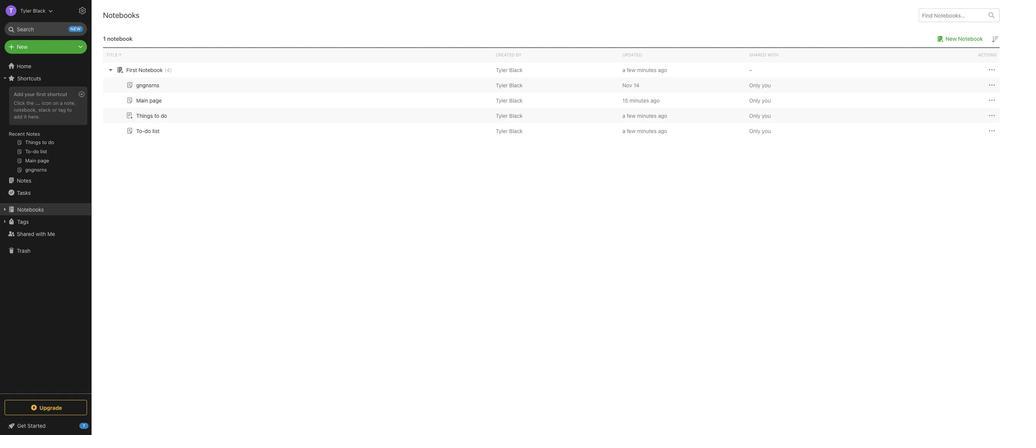Task type: locate. For each thing, give the bounding box(es) containing it.
trash
[[17, 247, 30, 254]]

you inside main page row
[[762, 97, 771, 104]]

tyler inside to-do list row
[[496, 128, 508, 134]]

3 more actions image from the top
[[987, 96, 997, 105]]

list
[[152, 128, 159, 134]]

more actions field for do
[[987, 126, 997, 135]]

a for first notebook row
[[622, 67, 625, 73]]

14
[[634, 82, 639, 88]]

main page button
[[125, 96, 162, 105]]

page
[[149, 97, 162, 104]]

ago inside main page row
[[651, 97, 660, 104]]

to
[[67, 107, 72, 113], [154, 112, 159, 119]]

new
[[70, 26, 81, 31]]

main
[[136, 97, 148, 104]]

notebook
[[107, 35, 132, 42]]

3 only you from the top
[[749, 112, 771, 119]]

only
[[749, 82, 760, 88], [749, 97, 760, 104], [749, 112, 760, 119], [749, 128, 760, 134]]

2 only you from the top
[[749, 97, 771, 104]]

3 few from the top
[[627, 128, 636, 134]]

tags button
[[0, 216, 91, 228]]

do inside button
[[161, 112, 167, 119]]

shared
[[17, 231, 34, 237]]

note,
[[64, 100, 76, 106]]

notebook,
[[14, 107, 37, 113]]

4 only you from the top
[[749, 128, 771, 134]]

More actions field
[[987, 65, 997, 74], [987, 80, 997, 90], [987, 96, 997, 105], [987, 111, 997, 120], [987, 126, 997, 135]]

row group containing first notebook
[[103, 62, 1000, 138]]

black inside account field
[[33, 7, 46, 14]]

4 more actions field from the top
[[987, 111, 997, 120]]

new up actions button on the top of page
[[945, 35, 957, 42]]

2 a few minutes ago from the top
[[622, 112, 667, 119]]

1 horizontal spatial to
[[154, 112, 159, 119]]

2 vertical spatial few
[[627, 128, 636, 134]]

0 vertical spatial do
[[161, 112, 167, 119]]

only you for to
[[749, 112, 771, 119]]

1 few from the top
[[627, 67, 636, 73]]

to right things
[[154, 112, 159, 119]]

with
[[36, 231, 46, 237]]

on
[[53, 100, 59, 106]]

2 vertical spatial a few minutes ago
[[622, 128, 667, 134]]

minutes inside to-do list row
[[637, 128, 657, 134]]

only you inside to-do list row
[[749, 128, 771, 134]]

gngnsrns
[[136, 82, 159, 88]]

first notebook ( 4 )
[[126, 67, 172, 73]]

minutes inside main page row
[[630, 97, 649, 104]]

0 horizontal spatial do
[[145, 128, 151, 134]]

new inside button
[[945, 35, 957, 42]]

ago inside things to do row
[[658, 112, 667, 119]]

nov
[[622, 82, 632, 88]]

do left list
[[145, 128, 151, 134]]

1 horizontal spatial notebook
[[958, 35, 983, 42]]

group containing add your first shortcut
[[0, 84, 91, 177]]

0 vertical spatial notebooks
[[103, 11, 139, 19]]

1 only from the top
[[749, 82, 760, 88]]

tyler black inside account field
[[20, 7, 46, 14]]

recent notes
[[9, 131, 40, 137]]

more actions image for main page
[[987, 96, 997, 105]]

expand tags image
[[2, 219, 8, 225]]

new for new notebook
[[945, 35, 957, 42]]

created
[[496, 52, 515, 57]]

2 more actions image from the top
[[987, 81, 997, 90]]

0 vertical spatial a few minutes ago
[[622, 67, 667, 73]]

notebook inside new notebook button
[[958, 35, 983, 42]]

more actions image
[[987, 65, 997, 74], [987, 81, 997, 90], [987, 96, 997, 105], [987, 111, 997, 120]]

4 more actions image from the top
[[987, 111, 997, 120]]

minutes
[[637, 67, 657, 73], [630, 97, 649, 104], [637, 112, 657, 119], [637, 128, 657, 134]]

more actions image inside main page row
[[987, 96, 997, 105]]

0 vertical spatial notebook
[[958, 35, 983, 42]]

you
[[762, 82, 771, 88], [762, 97, 771, 104], [762, 112, 771, 119], [762, 128, 771, 134]]

4 you from the top
[[762, 128, 771, 134]]

more actions field inside first notebook row
[[987, 65, 997, 74]]

1 a few minutes ago from the top
[[622, 67, 667, 73]]

home link
[[0, 60, 92, 72]]

1 vertical spatial a few minutes ago
[[622, 112, 667, 119]]

3 you from the top
[[762, 112, 771, 119]]

new inside popup button
[[17, 43, 28, 50]]

notes up the "tasks"
[[17, 177, 31, 184]]

to inside icon on a note, notebook, stack or tag to add it here.
[[67, 107, 72, 113]]

black inside things to do row
[[509, 112, 523, 119]]

4 only from the top
[[749, 128, 760, 134]]

group
[[0, 84, 91, 177]]

updated button
[[619, 48, 746, 62]]

a few minutes ago inside to-do list row
[[622, 128, 667, 134]]

notebooks up notebook
[[103, 11, 139, 19]]

things to do button
[[125, 111, 167, 120]]

2 only from the top
[[749, 97, 760, 104]]

you for do
[[762, 128, 771, 134]]

15
[[622, 97, 628, 104]]

black for main page
[[509, 97, 523, 104]]

few
[[627, 67, 636, 73], [627, 112, 636, 119], [627, 128, 636, 134]]

tasks
[[17, 189, 31, 196]]

a few minutes ago inside things to do row
[[622, 112, 667, 119]]

0 horizontal spatial notebook
[[139, 67, 163, 73]]

you inside to-do list row
[[762, 128, 771, 134]]

ago inside to-do list row
[[658, 128, 667, 134]]

tyler black for main page
[[496, 97, 523, 104]]

created by
[[496, 52, 521, 57]]

a for things to do row
[[622, 112, 625, 119]]

row group inside "notebooks" element
[[103, 62, 1000, 138]]

only you inside main page row
[[749, 97, 771, 104]]

3 more actions field from the top
[[987, 96, 997, 105]]

0 vertical spatial few
[[627, 67, 636, 73]]

tyler for to-do list
[[496, 128, 508, 134]]

to-
[[136, 128, 145, 134]]

tyler black inside things to do row
[[496, 112, 523, 119]]

actions button
[[873, 48, 1000, 62]]

0 vertical spatial notes
[[26, 131, 40, 137]]

tyler black
[[20, 7, 46, 14], [496, 67, 523, 73], [496, 82, 523, 88], [496, 97, 523, 104], [496, 112, 523, 119], [496, 128, 523, 134]]

more actions field inside main page row
[[987, 96, 997, 105]]

ago inside first notebook row
[[658, 67, 667, 73]]

tyler for things to do
[[496, 112, 508, 119]]

tyler inside account field
[[20, 7, 32, 14]]

row group
[[103, 62, 1000, 138]]

only for page
[[749, 97, 760, 104]]

few for things to do
[[627, 112, 636, 119]]

new
[[945, 35, 957, 42], [17, 43, 28, 50]]

minutes inside things to do row
[[637, 112, 657, 119]]

more actions image inside things to do row
[[987, 111, 997, 120]]

you inside gngnsrns row
[[762, 82, 771, 88]]

actions
[[978, 52, 997, 57]]

2 more actions field from the top
[[987, 80, 997, 90]]

Search text field
[[10, 22, 82, 36]]

notes right recent on the top
[[26, 131, 40, 137]]

to down note,
[[67, 107, 72, 113]]

(
[[165, 67, 167, 73]]

you for page
[[762, 97, 771, 104]]

15 minutes ago
[[622, 97, 660, 104]]

tyler for gngnsrns
[[496, 82, 508, 88]]

1 notebook
[[103, 35, 132, 42]]

things to do row
[[103, 108, 1000, 123]]

minutes inside first notebook row
[[637, 67, 657, 73]]

ago
[[658, 67, 667, 73], [651, 97, 660, 104], [658, 112, 667, 119], [658, 128, 667, 134]]

1 more actions image from the top
[[987, 65, 997, 74]]

a inside things to do row
[[622, 112, 625, 119]]

it
[[24, 114, 27, 120]]

tags
[[17, 218, 29, 225]]

)
[[170, 67, 172, 73]]

black inside gngnsrns row
[[509, 82, 523, 88]]

shared
[[749, 52, 766, 57]]

new up home
[[17, 43, 28, 50]]

1 vertical spatial new
[[17, 43, 28, 50]]

you inside things to do row
[[762, 112, 771, 119]]

3 a few minutes ago from the top
[[622, 128, 667, 134]]

1 more actions field from the top
[[987, 65, 997, 74]]

a inside first notebook row
[[622, 67, 625, 73]]

gngnsrns button
[[125, 80, 159, 90]]

tyler
[[20, 7, 32, 14], [496, 67, 508, 73], [496, 82, 508, 88], [496, 97, 508, 104], [496, 112, 508, 119], [496, 128, 508, 134]]

first
[[126, 67, 137, 73]]

only for do
[[749, 128, 760, 134]]

tyler black inside gngnsrns row
[[496, 82, 523, 88]]

ago for more actions field in the first notebook row
[[658, 67, 667, 73]]

a few minutes ago
[[622, 67, 667, 73], [622, 112, 667, 119], [622, 128, 667, 134]]

0 horizontal spatial to
[[67, 107, 72, 113]]

more actions field inside things to do row
[[987, 111, 997, 120]]

black inside to-do list row
[[509, 128, 523, 134]]

only inside to-do list row
[[749, 128, 760, 134]]

stack
[[38, 107, 51, 113]]

tyler black inside to-do list row
[[496, 128, 523, 134]]

1
[[103, 35, 106, 42]]

0 horizontal spatial notebooks
[[17, 206, 44, 213]]

only inside things to do row
[[749, 112, 760, 119]]

1 vertical spatial notebook
[[139, 67, 163, 73]]

things to do 3 element
[[136, 112, 167, 119]]

2 you from the top
[[762, 97, 771, 104]]

main page row
[[103, 93, 1000, 108]]

1 vertical spatial do
[[145, 128, 151, 134]]

notes
[[26, 131, 40, 137], [17, 177, 31, 184]]

1 only you from the top
[[749, 82, 771, 88]]

1 vertical spatial notebooks
[[17, 206, 44, 213]]

tyler inside gngnsrns row
[[496, 82, 508, 88]]

tyler inside first notebook row
[[496, 67, 508, 73]]

black inside main page row
[[509, 97, 523, 104]]

1 vertical spatial few
[[627, 112, 636, 119]]

tyler inside things to do row
[[496, 112, 508, 119]]

only you inside things to do row
[[749, 112, 771, 119]]

by
[[516, 52, 521, 57]]

notebook inside first notebook row
[[139, 67, 163, 73]]

a inside to-do list row
[[622, 128, 625, 134]]

only for to
[[749, 112, 760, 119]]

Help and Learning task checklist field
[[0, 420, 92, 432]]

to-do list 4 element
[[136, 128, 159, 134]]

notebooks
[[103, 11, 139, 19], [17, 206, 44, 213]]

tasks button
[[0, 187, 91, 199]]

–
[[749, 67, 752, 73]]

minutes for more actions icon
[[637, 128, 657, 134]]

notebook for new
[[958, 35, 983, 42]]

more actions field inside to-do list row
[[987, 126, 997, 135]]

tyler inside main page row
[[496, 97, 508, 104]]

few inside things to do row
[[627, 112, 636, 119]]

things
[[136, 112, 153, 119]]

trash link
[[0, 245, 91, 257]]

few inside to-do list row
[[627, 128, 636, 134]]

do down the page
[[161, 112, 167, 119]]

5 more actions field from the top
[[987, 126, 997, 135]]

0 vertical spatial new
[[945, 35, 957, 42]]

7
[[83, 423, 85, 428]]

more actions field for page
[[987, 96, 997, 105]]

more actions image inside first notebook row
[[987, 65, 997, 74]]

only inside main page row
[[749, 97, 760, 104]]

1 you from the top
[[762, 82, 771, 88]]

notes link
[[0, 174, 91, 187]]

more actions field for to
[[987, 111, 997, 120]]

tree
[[0, 60, 92, 393]]

tyler black inside main page row
[[496, 97, 523, 104]]

only you
[[749, 82, 771, 88], [749, 97, 771, 104], [749, 112, 771, 119], [749, 128, 771, 134]]

black
[[33, 7, 46, 14], [509, 67, 523, 73], [509, 82, 523, 88], [509, 97, 523, 104], [509, 112, 523, 119], [509, 128, 523, 134]]

4
[[167, 67, 170, 73]]

notebook left (
[[139, 67, 163, 73]]

1 horizontal spatial do
[[161, 112, 167, 119]]

0 horizontal spatial new
[[17, 43, 28, 50]]

notebook up actions
[[958, 35, 983, 42]]

1 horizontal spatial new
[[945, 35, 957, 42]]

click the ...
[[14, 100, 40, 106]]

more actions image inside gngnsrns row
[[987, 81, 997, 90]]

3 only from the top
[[749, 112, 760, 119]]

2 few from the top
[[627, 112, 636, 119]]

group inside tree
[[0, 84, 91, 177]]

notebooks up tags
[[17, 206, 44, 213]]

do inside button
[[145, 128, 151, 134]]

a
[[622, 67, 625, 73], [60, 100, 63, 106], [622, 112, 625, 119], [622, 128, 625, 134]]

nov 14
[[622, 82, 639, 88]]



Task type: describe. For each thing, give the bounding box(es) containing it.
main page
[[136, 97, 162, 104]]

get
[[17, 423, 26, 429]]

shortcuts button
[[0, 72, 91, 84]]

or
[[52, 107, 57, 113]]

recent
[[9, 131, 25, 137]]

notebooks element
[[92, 0, 1011, 435]]

gngnsrns row
[[103, 77, 1000, 93]]

a few minutes ago for things to do
[[622, 112, 667, 119]]

shortcuts
[[17, 75, 41, 81]]

Find Notebooks… text field
[[919, 9, 984, 22]]

get started
[[17, 423, 46, 429]]

sort options image
[[990, 35, 1000, 44]]

notebooks link
[[0, 203, 91, 216]]

1 horizontal spatial notebooks
[[103, 11, 139, 19]]

add
[[14, 91, 23, 97]]

here.
[[28, 114, 40, 120]]

1 vertical spatial notes
[[17, 177, 31, 184]]

tyler black inside first notebook row
[[496, 67, 523, 73]]

notebooks inside tree
[[17, 206, 44, 213]]

click to collapse image
[[89, 421, 94, 430]]

icon on a note, notebook, stack or tag to add it here.
[[14, 100, 76, 120]]

gngnsrns 1 element
[[136, 82, 159, 88]]

new notebook
[[945, 35, 983, 42]]

tyler for main page
[[496, 97, 508, 104]]

me
[[47, 231, 55, 237]]

ago for more actions field within things to do row
[[658, 112, 667, 119]]

minutes for more actions image in the things to do row
[[637, 112, 657, 119]]

first notebook row
[[103, 62, 1000, 77]]

ago for more actions field within to-do list row
[[658, 128, 667, 134]]

shared with
[[749, 52, 778, 57]]

shared with button
[[746, 48, 873, 62]]

tyler black for gngnsrns
[[496, 82, 523, 88]]

shortcut
[[47, 91, 67, 97]]

only you for page
[[749, 97, 771, 104]]

...
[[35, 100, 40, 106]]

add
[[14, 114, 22, 120]]

black inside first notebook row
[[509, 67, 523, 73]]

to-do list
[[136, 128, 159, 134]]

to inside button
[[154, 112, 159, 119]]

first
[[36, 91, 46, 97]]

more actions image
[[987, 126, 997, 135]]

minutes for more actions image inside first notebook row
[[637, 67, 657, 73]]

Sort field
[[990, 34, 1000, 44]]

with
[[767, 52, 778, 57]]

only you inside gngnsrns row
[[749, 82, 771, 88]]

arrow image
[[106, 65, 115, 74]]

to-do list button
[[125, 126, 159, 135]]

click
[[14, 100, 25, 106]]

your
[[25, 91, 35, 97]]

main page 2 element
[[136, 97, 162, 104]]

black for to-do list
[[509, 128, 523, 134]]

new for new
[[17, 43, 28, 50]]

shared with me
[[17, 231, 55, 237]]

black for gngnsrns
[[509, 82, 523, 88]]

only you for do
[[749, 128, 771, 134]]

tree containing home
[[0, 60, 92, 393]]

add your first shortcut
[[14, 91, 67, 97]]

Account field
[[0, 3, 53, 18]]

icon
[[42, 100, 51, 106]]

settings image
[[78, 6, 87, 15]]

a few minutes ago inside first notebook row
[[622, 67, 667, 73]]

more actions image for things to do
[[987, 111, 997, 120]]

tyler black for things to do
[[496, 112, 523, 119]]

a inside icon on a note, notebook, stack or tag to add it here.
[[60, 100, 63, 106]]

new button
[[5, 40, 87, 54]]

a for to-do list row
[[622, 128, 625, 134]]

started
[[27, 423, 46, 429]]

new search field
[[10, 22, 83, 36]]

the
[[26, 100, 34, 106]]

upgrade button
[[5, 400, 87, 415]]

more actions field inside gngnsrns row
[[987, 80, 997, 90]]

title
[[106, 52, 118, 57]]

title button
[[103, 48, 493, 62]]

to-do list row
[[103, 123, 1000, 138]]

tag
[[58, 107, 66, 113]]

more actions image for gngnsrns
[[987, 81, 997, 90]]

notebook for first
[[139, 67, 163, 73]]

only inside gngnsrns row
[[749, 82, 760, 88]]

new notebook button
[[935, 34, 983, 43]]

created by button
[[493, 48, 619, 62]]

shared with me link
[[0, 228, 91, 240]]

updated
[[622, 52, 642, 57]]

things to do
[[136, 112, 167, 119]]

expand notebooks image
[[2, 206, 8, 213]]

few inside first notebook row
[[627, 67, 636, 73]]

black for things to do
[[509, 112, 523, 119]]

a few minutes ago for to-do list
[[622, 128, 667, 134]]

upgrade
[[39, 405, 62, 411]]

few for to-do list
[[627, 128, 636, 134]]

tyler black for to-do list
[[496, 128, 523, 134]]

you for to
[[762, 112, 771, 119]]

home
[[17, 63, 31, 69]]



Task type: vqa. For each thing, say whether or not it's contained in the screenshot.
Only corresponding to do
yes



